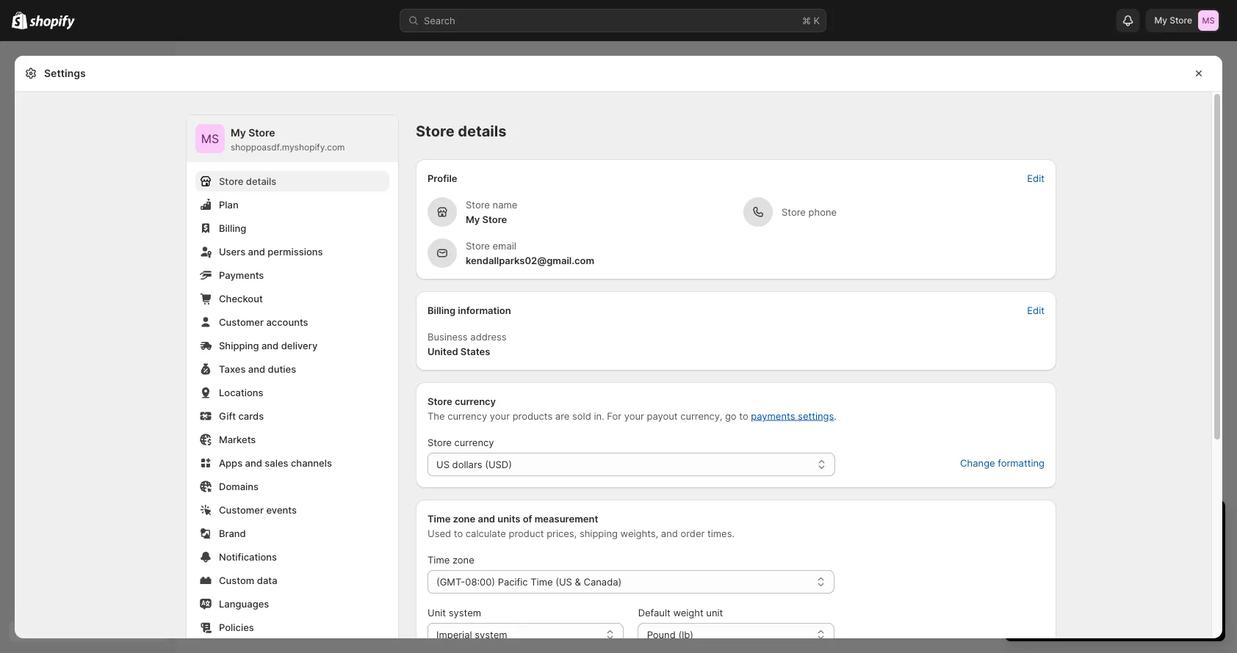 Task type: locate. For each thing, give the bounding box(es) containing it.
1 vertical spatial system
[[475, 630, 507, 641]]

data
[[257, 575, 277, 587]]

currency
[[455, 396, 496, 407], [448, 411, 487, 422], [454, 437, 494, 449]]

.
[[834, 411, 837, 422]]

credit
[[1098, 570, 1124, 582]]

store name my store
[[466, 199, 518, 225]]

billing for billing information
[[428, 305, 456, 316]]

0 vertical spatial my
[[1155, 15, 1168, 26]]

2 vertical spatial time
[[531, 577, 553, 588]]

time zone
[[428, 555, 474, 566]]

pound
[[647, 630, 676, 641]]

1 vertical spatial my
[[231, 127, 246, 139]]

zone inside time zone and units of measurement used to calculate product prices, shipping weights, and order times.
[[453, 514, 476, 525]]

and down customer accounts
[[262, 340, 279, 352]]

zone up "calculate" on the bottom of page
[[453, 514, 476, 525]]

0 vertical spatial zone
[[453, 514, 476, 525]]

checkout link
[[195, 289, 389, 309]]

time up used at left
[[428, 514, 451, 525]]

to right used at left
[[454, 528, 463, 540]]

a
[[1065, 541, 1070, 552]]

business address united states
[[428, 331, 507, 357]]

to inside time zone and units of measurement used to calculate product prices, shipping weights, and order times.
[[454, 528, 463, 540]]

store details up the plan
[[219, 176, 276, 187]]

0 vertical spatial store
[[1072, 570, 1095, 582]]

to customize your online store and add bonus features
[[1032, 570, 1207, 596]]

1 vertical spatial my store image
[[195, 124, 225, 154]]

1 horizontal spatial store details
[[416, 122, 507, 140]]

phone
[[809, 206, 837, 218]]

to inside store currency the currency your products are sold in. for your payout currency, go to payments settings .
[[739, 411, 748, 422]]

to right go
[[739, 411, 748, 422]]

store down months
[[1072, 570, 1095, 582]]

0 vertical spatial edit
[[1027, 173, 1045, 184]]

and up "calculate" on the bottom of page
[[478, 514, 495, 525]]

used
[[428, 528, 451, 540]]

$50
[[1032, 570, 1049, 582]]

2 horizontal spatial my
[[1155, 15, 1168, 26]]

months
[[1061, 555, 1095, 567]]

canada)
[[584, 577, 622, 588]]

store
[[1072, 570, 1095, 582], [1061, 585, 1084, 596]]

store currency
[[428, 437, 494, 449]]

$1/month
[[1112, 555, 1155, 567]]

for
[[1097, 555, 1110, 567]]

0 vertical spatial system
[[449, 608, 481, 619]]

store down the $50 app store credit link
[[1061, 585, 1084, 596]]

apps and sales channels
[[219, 458, 332, 469]]

zone
[[453, 514, 476, 525], [453, 555, 474, 566]]

search
[[424, 15, 455, 26]]

store currency the currency your products are sold in. for your payout currency, go to payments settings .
[[428, 396, 837, 422]]

my store image inside shop settings menu element
[[195, 124, 225, 154]]

(usd)
[[485, 459, 512, 471]]

1 vertical spatial details
[[246, 176, 276, 187]]

online
[[1032, 585, 1059, 596]]

checkout
[[219, 293, 263, 305]]

permissions
[[268, 246, 323, 258]]

gift cards link
[[195, 406, 389, 427]]

ms button
[[195, 124, 225, 154]]

weight
[[673, 608, 704, 619]]

settings dialog
[[15, 56, 1223, 654]]

payments link
[[195, 265, 389, 286]]

channels
[[291, 458, 332, 469]]

billing up business
[[428, 305, 456, 316]]

billing up users
[[219, 223, 246, 234]]

2 vertical spatial currency
[[454, 437, 494, 449]]

time inside time zone and units of measurement used to calculate product prices, shipping weights, and order times.
[[428, 514, 451, 525]]

delivery
[[281, 340, 318, 352]]

sales
[[265, 458, 288, 469]]

time
[[428, 514, 451, 525], [428, 555, 450, 566], [531, 577, 553, 588]]

billing inside shop settings menu element
[[219, 223, 246, 234]]

my store image
[[1198, 10, 1219, 31], [195, 124, 225, 154]]

0 vertical spatial billing
[[219, 223, 246, 234]]

0 horizontal spatial details
[[246, 176, 276, 187]]

1 edit button from the top
[[1019, 168, 1054, 189]]

my inside store name my store
[[466, 214, 480, 225]]

2 days left in your trial element
[[1005, 539, 1226, 642]]

shop settings menu element
[[187, 115, 398, 654]]

1 vertical spatial currency
[[448, 411, 487, 422]]

0 vertical spatial currency
[[455, 396, 496, 407]]

1 edit from the top
[[1027, 173, 1045, 184]]

edit for billing information
[[1027, 305, 1045, 316]]

currency,
[[680, 411, 722, 422]]

store inside store currency the currency your products are sold in. for your payout currency, go to payments settings .
[[428, 396, 452, 407]]

system right imperial
[[475, 630, 507, 641]]

email
[[493, 240, 516, 252]]

customer for customer events
[[219, 505, 264, 516]]

0 vertical spatial customer
[[219, 317, 264, 328]]

store details up profile on the top left of the page
[[416, 122, 507, 140]]

2 vertical spatial my
[[466, 214, 480, 225]]

payments settings link
[[751, 411, 834, 422]]

apps
[[219, 458, 243, 469]]

1 horizontal spatial my
[[466, 214, 480, 225]]

your
[[490, 411, 510, 422], [624, 411, 644, 422], [1113, 514, 1144, 532], [1187, 570, 1207, 582]]

to inside to customize your online store and add bonus features
[[1126, 570, 1135, 582]]

to down $1/month
[[1126, 570, 1135, 582]]

and left the order on the bottom of the page
[[661, 528, 678, 540]]

dialog
[[1229, 56, 1237, 639]]

taxes and duties link
[[195, 359, 389, 380]]

gift
[[219, 411, 236, 422]]

1 horizontal spatial billing
[[428, 305, 456, 316]]

customer inside customer accounts link
[[219, 317, 264, 328]]

customer down checkout
[[219, 317, 264, 328]]

1 vertical spatial zone
[[453, 555, 474, 566]]

domains link
[[195, 477, 389, 497]]

0 horizontal spatial store details
[[219, 176, 276, 187]]

products
[[513, 411, 553, 422]]

time up (gmt-
[[428, 555, 450, 566]]

your right the in
[[1113, 514, 1144, 532]]

1 customer from the top
[[219, 317, 264, 328]]

1 vertical spatial time
[[428, 555, 450, 566]]

1 vertical spatial customer
[[219, 505, 264, 516]]

information
[[458, 305, 511, 316]]

to left a
[[1053, 541, 1062, 552]]

edit
[[1027, 173, 1045, 184], [1027, 305, 1045, 316]]

my for my store
[[1155, 15, 1168, 26]]

plan
[[219, 199, 239, 211]]

0 horizontal spatial my store image
[[195, 124, 225, 154]]

billing
[[219, 223, 246, 234], [428, 305, 456, 316]]

k
[[814, 15, 820, 26]]

0 horizontal spatial my
[[231, 127, 246, 139]]

0 vertical spatial my store image
[[1198, 10, 1219, 31]]

my store image up the plan
[[195, 124, 225, 154]]

system up imperial system
[[449, 608, 481, 619]]

time zone and units of measurement used to calculate product prices, shipping weights, and order times.
[[428, 514, 735, 540]]

my store image right my store on the right top of the page
[[1198, 10, 1219, 31]]

0 vertical spatial details
[[458, 122, 507, 140]]

0 vertical spatial edit button
[[1019, 168, 1054, 189]]

notifications link
[[195, 547, 389, 568]]

2 days left in your trial
[[1020, 514, 1174, 532]]

customer inside customer events link
[[219, 505, 264, 516]]

zone for time zone
[[453, 555, 474, 566]]

customer
[[219, 317, 264, 328], [219, 505, 264, 516]]

kendallparks02@gmail.com
[[466, 255, 595, 266]]

0 vertical spatial time
[[428, 514, 451, 525]]

customer down domains
[[219, 505, 264, 516]]

edit for profile
[[1027, 173, 1045, 184]]

for
[[607, 411, 622, 422]]

0 vertical spatial store details
[[416, 122, 507, 140]]

0 horizontal spatial billing
[[219, 223, 246, 234]]

2 edit from the top
[[1027, 305, 1045, 316]]

your up features
[[1187, 570, 1207, 582]]

1 horizontal spatial details
[[458, 122, 507, 140]]

1 vertical spatial edit
[[1027, 305, 1045, 316]]

switch to a paid plan and get:
[[1020, 541, 1154, 552]]

1 vertical spatial store
[[1061, 585, 1084, 596]]

1 vertical spatial edit button
[[1019, 301, 1054, 321]]

name
[[493, 199, 518, 211]]

languages
[[219, 599, 269, 610]]

shoppoasdf.myshopify.com
[[231, 142, 345, 153]]

shopify image
[[30, 15, 75, 30]]

settings
[[798, 411, 834, 422]]

(lb)
[[679, 630, 694, 641]]

policies link
[[195, 618, 389, 639]]

2 edit button from the top
[[1019, 301, 1054, 321]]

2 customer from the top
[[219, 505, 264, 516]]

1 vertical spatial billing
[[428, 305, 456, 316]]

details
[[458, 122, 507, 140], [246, 176, 276, 187]]

brand link
[[195, 524, 389, 544]]

states
[[461, 346, 490, 357]]

us
[[436, 459, 450, 471]]

customer accounts
[[219, 317, 308, 328]]

time left (us
[[531, 577, 553, 588]]

and right taxes
[[248, 364, 265, 375]]

my inside my store shoppoasdf.myshopify.com
[[231, 127, 246, 139]]

1 vertical spatial store details
[[219, 176, 276, 187]]

markets
[[219, 434, 256, 446]]

and left add
[[1087, 585, 1104, 596]]

in
[[1097, 514, 1109, 532]]

united
[[428, 346, 458, 357]]

currency for store currency the currency your products are sold in. for your payout currency, go to payments settings .
[[455, 396, 496, 407]]

system for imperial system
[[475, 630, 507, 641]]

and inside to customize your online store and add bonus features
[[1087, 585, 1104, 596]]

zone up (gmt-
[[453, 555, 474, 566]]

switch
[[1020, 541, 1050, 552]]



Task type: describe. For each thing, give the bounding box(es) containing it.
and up $1/month
[[1117, 541, 1134, 552]]

languages link
[[195, 594, 389, 615]]

your left products
[[490, 411, 510, 422]]

details inside shop settings menu element
[[246, 176, 276, 187]]

3
[[1052, 555, 1058, 567]]

calculate
[[466, 528, 506, 540]]

days
[[1033, 514, 1066, 532]]

1 horizontal spatial my store image
[[1198, 10, 1219, 31]]

edit button for profile
[[1019, 168, 1054, 189]]

formatting
[[998, 458, 1045, 469]]

dollars
[[452, 459, 482, 471]]

of
[[523, 514, 532, 525]]

⌘ k
[[802, 15, 820, 26]]

profile
[[428, 173, 457, 184]]

custom data
[[219, 575, 277, 587]]

customize
[[1138, 570, 1184, 582]]

my store shoppoasdf.myshopify.com
[[231, 127, 345, 153]]

payments
[[219, 270, 264, 281]]

taxes
[[219, 364, 246, 375]]

payments
[[751, 411, 795, 422]]

and right users
[[248, 246, 265, 258]]

shipping and delivery link
[[195, 336, 389, 356]]

store inside my store shoppoasdf.myshopify.com
[[249, 127, 275, 139]]

$50 app store credit
[[1032, 570, 1124, 582]]

in.
[[594, 411, 604, 422]]

policies
[[219, 622, 254, 634]]

pound (lb)
[[647, 630, 694, 641]]

users and permissions
[[219, 246, 323, 258]]

go
[[725, 411, 737, 422]]

and right apps
[[245, 458, 262, 469]]

store inside to customize your online store and add bonus features
[[1061, 585, 1084, 596]]

zone for time zone and units of measurement used to calculate product prices, shipping weights, and order times.
[[453, 514, 476, 525]]

time for time zone and units of measurement used to calculate product prices, shipping weights, and order times.
[[428, 514, 451, 525]]

time for time zone
[[428, 555, 450, 566]]

change formatting button
[[952, 453, 1054, 474]]

times.
[[708, 528, 735, 540]]

cards
[[238, 411, 264, 422]]

measurement
[[535, 514, 598, 525]]

plan
[[1095, 541, 1114, 552]]

are
[[555, 411, 570, 422]]

currency for store currency
[[454, 437, 494, 449]]

markets link
[[195, 430, 389, 450]]

your inside dropdown button
[[1113, 514, 1144, 532]]

bonus
[[1127, 585, 1154, 596]]

store details inside store details link
[[219, 176, 276, 187]]

shipping and delivery
[[219, 340, 318, 352]]

gift cards
[[219, 411, 264, 422]]

first
[[1032, 555, 1049, 567]]

my for my store shoppoasdf.myshopify.com
[[231, 127, 246, 139]]

brand
[[219, 528, 246, 540]]

weights,
[[621, 528, 658, 540]]

default
[[638, 608, 671, 619]]

unit system
[[428, 608, 481, 619]]

pacific
[[498, 577, 528, 588]]

product
[[509, 528, 544, 540]]

edit button for billing information
[[1019, 301, 1054, 321]]

store inside the store email kendallparks02@gmail.com
[[466, 240, 490, 252]]

(gmt-
[[436, 577, 465, 588]]

$50 app store credit link
[[1032, 570, 1124, 582]]

prices,
[[547, 528, 577, 540]]

business
[[428, 331, 468, 343]]

locations
[[219, 387, 263, 399]]

shopify image
[[12, 11, 27, 29]]

locations link
[[195, 383, 389, 403]]

customer events
[[219, 505, 297, 516]]

your inside to customize your online store and add bonus features
[[1187, 570, 1207, 582]]

change formatting
[[960, 458, 1045, 469]]

us dollars (usd)
[[436, 459, 512, 471]]

customer for customer accounts
[[219, 317, 264, 328]]

billing information
[[428, 305, 511, 316]]

⌘
[[802, 15, 811, 26]]

get:
[[1136, 541, 1154, 552]]

events
[[266, 505, 297, 516]]

order
[[681, 528, 705, 540]]

billing for billing
[[219, 223, 246, 234]]

add
[[1107, 585, 1124, 596]]

left
[[1070, 514, 1093, 532]]

apps and sales channels link
[[195, 453, 389, 474]]

your right the for
[[624, 411, 644, 422]]

trial
[[1148, 514, 1174, 532]]

features
[[1157, 585, 1194, 596]]

system for unit system
[[449, 608, 481, 619]]

customer accounts link
[[195, 312, 389, 333]]

imperial system
[[436, 630, 507, 641]]

store phone
[[782, 206, 837, 218]]

unit
[[428, 608, 446, 619]]

duties
[[268, 364, 296, 375]]

first 3 months for $1/month
[[1032, 555, 1155, 567]]



Task type: vqa. For each thing, say whether or not it's contained in the screenshot.
Checkout
yes



